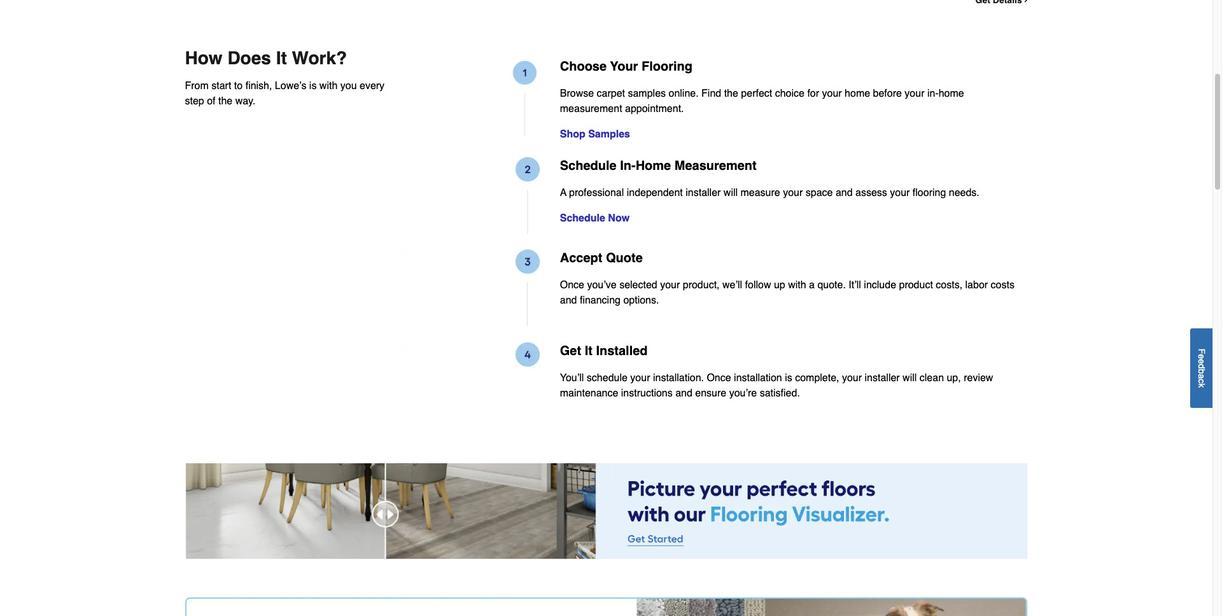 Task type: vqa. For each thing, say whether or not it's contained in the screenshot.
Savings in the left top of the page
no



Task type: describe. For each thing, give the bounding box(es) containing it.
selected
[[619, 280, 657, 291]]

0 vertical spatial and
[[836, 187, 853, 198]]

every
[[360, 80, 385, 91]]

professional
[[569, 187, 624, 198]]

d
[[1197, 364, 1207, 369]]

schedule for schedule now
[[560, 212, 605, 224]]

we'll
[[722, 280, 742, 291]]

installer inside you'll schedule your installation. once installation is complete, your installer will clean up, review maintenance instructions and ensure you're satisfied.
[[865, 372, 900, 384]]

flooring
[[642, 59, 692, 74]]

follow
[[745, 280, 771, 291]]

you're
[[729, 388, 757, 399]]

review
[[964, 372, 993, 384]]

schedule in-home measurement
[[560, 158, 757, 173]]

find
[[701, 88, 721, 99]]

schedule for schedule in-home measurement
[[560, 158, 617, 173]]

installed
[[596, 344, 648, 358]]

browse carpet samples online. find the perfect choice for your home before your in-home measurement appointment.
[[560, 88, 964, 114]]

start
[[211, 80, 231, 91]]

product,
[[683, 280, 720, 291]]

costs,
[[936, 280, 962, 291]]

how
[[185, 47, 223, 68]]

how does it work?
[[185, 47, 347, 68]]

finish,
[[245, 80, 272, 91]]

step
[[185, 95, 204, 107]]

an icon of the number 2. image
[[398, 157, 540, 234]]

clean
[[920, 372, 944, 384]]

a
[[560, 187, 566, 198]]

your left space on the right of page
[[783, 187, 803, 198]]

schedule now link
[[560, 212, 630, 224]]

picture your perfect floors with our flooring visualizer. get started. image
[[185, 463, 1028, 559]]

the inside browse carpet samples online. find the perfect choice for your home before your in-home measurement appointment.
[[724, 88, 738, 99]]

schedule
[[587, 372, 628, 384]]

f e e d b a c k
[[1197, 348, 1207, 388]]

0 horizontal spatial installer
[[686, 187, 721, 198]]

lowe's
[[275, 80, 306, 91]]

up
[[774, 280, 785, 291]]

perfect
[[741, 88, 772, 99]]

choose
[[560, 59, 607, 74]]

up,
[[947, 372, 961, 384]]

measurement
[[675, 158, 757, 173]]

your inside 'once you've selected your product, we'll follow up with a quote. it'll include product costs, labor costs and financing options.'
[[660, 280, 680, 291]]

your up instructions
[[630, 372, 650, 384]]

satisfied.
[[760, 388, 800, 399]]

a inside 'once you've selected your product, we'll follow up with a quote. it'll include product costs, labor costs and financing options.'
[[809, 280, 815, 291]]

an icon of the number 4. image
[[398, 342, 540, 420]]

carpet
[[597, 88, 625, 99]]

include
[[864, 280, 896, 291]]

it'll
[[849, 280, 861, 291]]

way.
[[235, 95, 255, 107]]

get it installed
[[560, 344, 648, 358]]

your right complete,
[[842, 372, 862, 384]]

your right for
[[822, 88, 842, 99]]

with inside from start to finish, lowe's is with you every step of the way.
[[319, 80, 338, 91]]

your left the in-
[[905, 88, 925, 99]]

samples
[[628, 88, 666, 99]]

get express carpet installation within two weeks from the date of purchase. restrictions apply. image
[[185, 597, 1028, 616]]

and inside 'once you've selected your product, we'll follow up with a quote. it'll include product costs, labor costs and financing options.'
[[560, 295, 577, 306]]

independent
[[627, 187, 683, 198]]

appointment.
[[625, 103, 684, 114]]

installation
[[734, 372, 782, 384]]

f
[[1197, 348, 1207, 354]]

1 vertical spatial it
[[585, 344, 593, 358]]

shop
[[560, 128, 585, 140]]

in-
[[620, 158, 636, 173]]

flooring
[[913, 187, 946, 198]]

from start to finish, lowe's is with you every step of the way.
[[185, 80, 385, 107]]

options.
[[623, 295, 659, 306]]

f e e d b a c k button
[[1190, 328, 1213, 408]]

0 horizontal spatial it
[[276, 47, 287, 68]]



Task type: locate. For each thing, give the bounding box(es) containing it.
2 vertical spatial and
[[675, 388, 692, 399]]

1 vertical spatial is
[[785, 372, 792, 384]]

get
[[560, 344, 581, 358]]

maintenance
[[560, 388, 618, 399]]

schedule now
[[560, 212, 630, 224]]

0 horizontal spatial a
[[809, 280, 815, 291]]

shop samples
[[560, 128, 630, 140]]

2 schedule from the top
[[560, 212, 605, 224]]

1 horizontal spatial the
[[724, 88, 738, 99]]

1 vertical spatial with
[[788, 280, 806, 291]]

with inside 'once you've selected your product, we'll follow up with a quote. it'll include product costs, labor costs and financing options.'
[[788, 280, 806, 291]]

you'll schedule your installation. once installation is complete, your installer will clean up, review maintenance instructions and ensure you're satisfied.
[[560, 372, 993, 399]]

1 horizontal spatial it
[[585, 344, 593, 358]]

you'll
[[560, 372, 584, 384]]

browse
[[560, 88, 594, 99]]

your left product,
[[660, 280, 680, 291]]

an icon of the number 1. image
[[398, 58, 540, 137]]

with left you
[[319, 80, 338, 91]]

0 vertical spatial is
[[309, 80, 317, 91]]

once inside 'once you've selected your product, we'll follow up with a quote. it'll include product costs, labor costs and financing options.'
[[560, 280, 584, 291]]

and down installation.
[[675, 388, 692, 399]]

k
[[1197, 383, 1207, 388]]

chevron right image
[[1022, 0, 1030, 4]]

1 vertical spatial installer
[[865, 372, 900, 384]]

instructions
[[621, 388, 673, 399]]

1 vertical spatial a
[[1197, 374, 1207, 379]]

will left clean on the bottom right of page
[[903, 372, 917, 384]]

1 horizontal spatial with
[[788, 280, 806, 291]]

measure
[[741, 187, 780, 198]]

work?
[[292, 47, 347, 68]]

for
[[807, 88, 819, 99]]

schedule
[[560, 158, 617, 173], [560, 212, 605, 224]]

before
[[873, 88, 902, 99]]

choice
[[775, 88, 805, 99]]

0 vertical spatial it
[[276, 47, 287, 68]]

the inside from start to finish, lowe's is with you every step of the way.
[[218, 95, 232, 107]]

once up the ensure
[[707, 372, 731, 384]]

0 horizontal spatial will
[[724, 187, 738, 198]]

financing
[[580, 295, 621, 306]]

a
[[809, 280, 815, 291], [1197, 374, 1207, 379]]

0 vertical spatial installer
[[686, 187, 721, 198]]

once down 'accept'
[[560, 280, 584, 291]]

1 horizontal spatial and
[[675, 388, 692, 399]]

is right "lowe's"
[[309, 80, 317, 91]]

installer down measurement on the top right of the page
[[686, 187, 721, 198]]

1 home from the left
[[845, 88, 870, 99]]

e up the d
[[1197, 354, 1207, 359]]

your
[[822, 88, 842, 99], [905, 88, 925, 99], [783, 187, 803, 198], [890, 187, 910, 198], [660, 280, 680, 291], [630, 372, 650, 384], [842, 372, 862, 384]]

does
[[227, 47, 271, 68]]

will
[[724, 187, 738, 198], [903, 372, 917, 384]]

labor
[[965, 280, 988, 291]]

in-
[[927, 88, 939, 99]]

accept quote
[[560, 251, 643, 266]]

0 horizontal spatial with
[[319, 80, 338, 91]]

and
[[836, 187, 853, 198], [560, 295, 577, 306], [675, 388, 692, 399]]

1 horizontal spatial once
[[707, 372, 731, 384]]

0 horizontal spatial is
[[309, 80, 317, 91]]

0 vertical spatial once
[[560, 280, 584, 291]]

and left financing
[[560, 295, 577, 306]]

1 horizontal spatial home
[[939, 88, 964, 99]]

2 e from the top
[[1197, 359, 1207, 364]]

your right the assess
[[890, 187, 910, 198]]

accept
[[560, 251, 602, 266]]

once inside you'll schedule your installation. once installation is complete, your installer will clean up, review maintenance instructions and ensure you're satisfied.
[[707, 372, 731, 384]]

complete,
[[795, 372, 839, 384]]

0 vertical spatial will
[[724, 187, 738, 198]]

and inside you'll schedule your installation. once installation is complete, your installer will clean up, review maintenance instructions and ensure you're satisfied.
[[675, 388, 692, 399]]

1 e from the top
[[1197, 354, 1207, 359]]

installer
[[686, 187, 721, 198], [865, 372, 900, 384]]

home
[[845, 88, 870, 99], [939, 88, 964, 99]]

1 vertical spatial schedule
[[560, 212, 605, 224]]

measurement
[[560, 103, 622, 114]]

it up "lowe's"
[[276, 47, 287, 68]]

installer left clean on the bottom right of page
[[865, 372, 900, 384]]

will inside you'll schedule your installation. once installation is complete, your installer will clean up, review maintenance instructions and ensure you're satisfied.
[[903, 372, 917, 384]]

it
[[276, 47, 287, 68], [585, 344, 593, 358]]

product
[[899, 280, 933, 291]]

1 horizontal spatial a
[[1197, 374, 1207, 379]]

is inside you'll schedule your installation. once installation is complete, your installer will clean up, review maintenance instructions and ensure you're satisfied.
[[785, 372, 792, 384]]

assess
[[855, 187, 887, 198]]

1 horizontal spatial will
[[903, 372, 917, 384]]

is inside from start to finish, lowe's is with you every step of the way.
[[309, 80, 317, 91]]

0 horizontal spatial home
[[845, 88, 870, 99]]

the
[[724, 88, 738, 99], [218, 95, 232, 107]]

c
[[1197, 379, 1207, 383]]

quote
[[606, 251, 643, 266]]

1 vertical spatial and
[[560, 295, 577, 306]]

installation.
[[653, 372, 704, 384]]

0 vertical spatial a
[[809, 280, 815, 291]]

once you've selected your product, we'll follow up with a quote. it'll include product costs, labor costs and financing options.
[[560, 280, 1015, 306]]

1 horizontal spatial installer
[[865, 372, 900, 384]]

quote.
[[818, 280, 846, 291]]

b
[[1197, 369, 1207, 374]]

e
[[1197, 354, 1207, 359], [1197, 359, 1207, 364]]

the right find
[[724, 88, 738, 99]]

it right get
[[585, 344, 593, 358]]

schedule up professional
[[560, 158, 617, 173]]

0 horizontal spatial and
[[560, 295, 577, 306]]

now
[[608, 212, 630, 224]]

costs
[[991, 280, 1015, 291]]

an icon of the number 3. image
[[398, 250, 540, 327]]

a professional independent installer will measure your space and assess your flooring needs.
[[560, 187, 979, 198]]

will left measure
[[724, 187, 738, 198]]

shop samples link
[[560, 128, 630, 140]]

ensure
[[695, 388, 726, 399]]

1 horizontal spatial is
[[785, 372, 792, 384]]

is
[[309, 80, 317, 91], [785, 372, 792, 384]]

a inside button
[[1197, 374, 1207, 379]]

a left quote.
[[809, 280, 815, 291]]

is up satisfied.
[[785, 372, 792, 384]]

from
[[185, 80, 209, 91]]

e up the "b"
[[1197, 359, 1207, 364]]

1 schedule from the top
[[560, 158, 617, 173]]

the right of
[[218, 95, 232, 107]]

1 vertical spatial once
[[707, 372, 731, 384]]

a up the k
[[1197, 374, 1207, 379]]

0 horizontal spatial the
[[218, 95, 232, 107]]

your
[[610, 59, 638, 74]]

0 vertical spatial schedule
[[560, 158, 617, 173]]

schedule down professional
[[560, 212, 605, 224]]

to
[[234, 80, 243, 91]]

with right up
[[788, 280, 806, 291]]

online.
[[669, 88, 699, 99]]

home
[[636, 158, 671, 173]]

2 home from the left
[[939, 88, 964, 99]]

0 horizontal spatial once
[[560, 280, 584, 291]]

space
[[806, 187, 833, 198]]

and right space on the right of page
[[836, 187, 853, 198]]

samples
[[588, 128, 630, 140]]

0 vertical spatial with
[[319, 80, 338, 91]]

you
[[340, 80, 357, 91]]

1 vertical spatial will
[[903, 372, 917, 384]]

choose your flooring
[[560, 59, 692, 74]]

2 horizontal spatial and
[[836, 187, 853, 198]]

you've
[[587, 280, 617, 291]]

needs.
[[949, 187, 979, 198]]

of
[[207, 95, 215, 107]]



